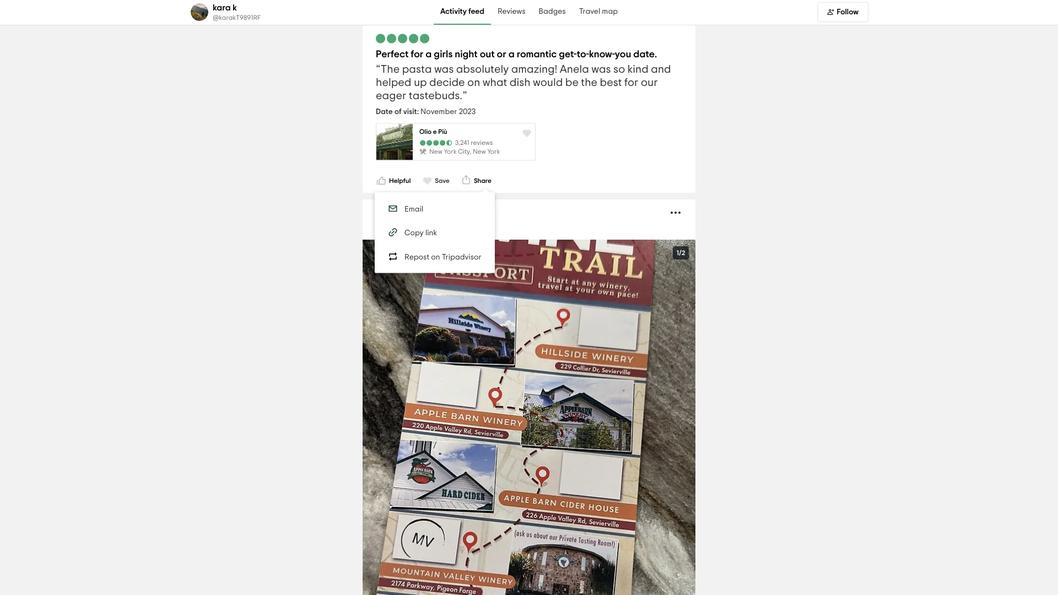Task type: describe. For each thing, give the bounding box(es) containing it.
badges link
[[532, 0, 573, 25]]

november
[[421, 108, 457, 116]]

1 new from the left
[[430, 149, 443, 156]]

e
[[433, 129, 437, 135]]

travel map
[[579, 8, 618, 16]]

2 york from the left
[[488, 149, 500, 156]]

decide
[[430, 77, 465, 88]]

1 was from the left
[[434, 64, 454, 75]]

up
[[414, 77, 427, 88]]

our
[[641, 77, 658, 88]]

share
[[474, 178, 492, 184]]

travel map link
[[573, 0, 625, 25]]

tastebuds.
[[409, 90, 463, 101]]

so
[[614, 64, 626, 75]]

anela
[[560, 64, 589, 75]]

/
[[679, 250, 682, 257]]

2
[[682, 250, 686, 257]]

perfect
[[376, 50, 409, 59]]

helped
[[376, 77, 412, 88]]

to-
[[577, 50, 589, 59]]

helpful
[[389, 178, 411, 184]]

2 a from the left
[[509, 50, 515, 59]]

the
[[381, 64, 400, 75]]

olio e più
[[420, 129, 448, 135]]

link
[[426, 230, 437, 237]]

1 a from the left
[[426, 50, 432, 59]]

or
[[497, 50, 507, 59]]

absolutely
[[456, 64, 509, 75]]

activity feed
[[441, 8, 485, 16]]

date.
[[634, 50, 658, 59]]

what
[[483, 77, 508, 88]]

know-
[[589, 50, 615, 59]]

repost on tripadvisor
[[405, 254, 482, 261]]

3,241
[[455, 140, 470, 146]]

kara for kara k karakt9891rf
[[213, 3, 231, 12]]

k for kara k karakt9891rf
[[233, 3, 237, 12]]

you
[[615, 50, 632, 59]]

follow button
[[818, 2, 869, 22]]

copy
[[405, 230, 424, 237]]

city,
[[458, 149, 472, 156]]

kara k
[[405, 210, 427, 217]]

and
[[651, 64, 671, 75]]

1 york from the left
[[444, 149, 457, 156]]

kara for kara k
[[405, 210, 421, 217]]

dish
[[510, 77, 531, 88]]

night
[[455, 50, 478, 59]]

map
[[602, 8, 618, 16]]

copy link
[[405, 230, 437, 237]]

get-
[[559, 50, 577, 59]]

out
[[480, 50, 495, 59]]

più
[[438, 129, 448, 135]]



Task type: vqa. For each thing, say whether or not it's contained in the screenshot.
E
yes



Task type: locate. For each thing, give the bounding box(es) containing it.
york
[[444, 149, 457, 156], [488, 149, 500, 156]]

1 horizontal spatial york
[[488, 149, 500, 156]]

k for kara k
[[423, 210, 427, 217]]

be
[[566, 77, 579, 88]]

a
[[426, 50, 432, 59], [509, 50, 515, 59]]

2 new from the left
[[473, 149, 486, 156]]

york down reviews
[[488, 149, 500, 156]]

pasta
[[402, 64, 432, 75]]

amazing!
[[512, 64, 558, 75]]

karakt9891rf
[[219, 14, 261, 21]]

save button
[[422, 176, 450, 187]]

new down e
[[430, 149, 443, 156]]

1 vertical spatial on
[[431, 254, 440, 261]]

on down 'absolutely' on the left top
[[468, 77, 480, 88]]

on inside perfect for a girls night out or a romantic get-to-know-you date. the pasta was absolutely amazing! anela was so kind and helped up decide on what dish would be the best for our eager tastebuds.
[[468, 77, 480, 88]]

3,241 reviews
[[455, 140, 493, 146]]

activity
[[441, 8, 467, 16]]

1 horizontal spatial for
[[625, 77, 639, 88]]

1 horizontal spatial a
[[509, 50, 515, 59]]

olio
[[420, 129, 432, 135]]

1 horizontal spatial was
[[592, 64, 611, 75]]

eager
[[376, 90, 407, 101]]

0 horizontal spatial for
[[411, 50, 424, 59]]

for up pasta
[[411, 50, 424, 59]]

for
[[411, 50, 424, 59], [625, 77, 639, 88]]

the
[[581, 77, 598, 88]]

1 vertical spatial k
[[423, 210, 427, 217]]

0 horizontal spatial k
[[233, 3, 237, 12]]

feed
[[469, 8, 485, 16]]

1 horizontal spatial on
[[468, 77, 480, 88]]

romantic
[[517, 50, 557, 59]]

reviews link
[[491, 0, 532, 25]]

kara
[[213, 3, 231, 12], [405, 210, 421, 217]]

kara inside kara k karakt9891rf
[[213, 3, 231, 12]]

0 vertical spatial kara
[[213, 3, 231, 12]]

1 / 2
[[677, 250, 686, 257]]

kara k link
[[405, 210, 427, 217]]

a right or
[[509, 50, 515, 59]]

0 vertical spatial k
[[233, 3, 237, 12]]

new down reviews
[[473, 149, 486, 156]]

1
[[677, 250, 679, 257]]

was down know-
[[592, 64, 611, 75]]

2 was from the left
[[592, 64, 611, 75]]

on
[[468, 77, 480, 88], [431, 254, 440, 261]]

for down kind
[[625, 77, 639, 88]]

1 horizontal spatial k
[[423, 210, 427, 217]]

kara up the copy
[[405, 210, 421, 217]]

k up karakt9891rf
[[233, 3, 237, 12]]

0 horizontal spatial new
[[430, 149, 443, 156]]

0 horizontal spatial a
[[426, 50, 432, 59]]

a left girls
[[426, 50, 432, 59]]

0 horizontal spatial york
[[444, 149, 457, 156]]

k inside kara k karakt9891rf
[[233, 3, 237, 12]]

new
[[430, 149, 443, 156], [473, 149, 486, 156]]

was up 'decide' on the top left of page
[[434, 64, 454, 75]]

0 vertical spatial on
[[468, 77, 480, 88]]

1 vertical spatial kara
[[405, 210, 421, 217]]

k
[[233, 3, 237, 12], [423, 210, 427, 217]]

2023
[[459, 108, 476, 116]]

activity feed link
[[434, 0, 491, 25]]

new york city, new york
[[430, 149, 500, 156]]

would
[[533, 77, 563, 88]]

on right the repost
[[431, 254, 440, 261]]

k up copy link
[[423, 210, 427, 217]]

email
[[405, 206, 424, 213]]

perfect for a girls night out or a romantic get-to-know-you date. the pasta was absolutely amazing! anela was so kind and helped up decide on what dish would be the best for our eager tastebuds.
[[376, 50, 671, 101]]

1 vertical spatial for
[[625, 77, 639, 88]]

repost
[[405, 254, 430, 261]]

visit:
[[403, 108, 419, 116]]

reviews
[[498, 8, 526, 16]]

1 horizontal spatial new
[[473, 149, 486, 156]]

york left city,
[[444, 149, 457, 156]]

kara k karakt9891rf
[[213, 3, 261, 21]]

tripadvisor
[[442, 254, 482, 261]]

date of visit: november 2023
[[376, 108, 476, 116]]

0 horizontal spatial kara
[[213, 3, 231, 12]]

1 horizontal spatial kara
[[405, 210, 421, 217]]

0 vertical spatial for
[[411, 50, 424, 59]]

date
[[376, 108, 393, 116]]

0 horizontal spatial was
[[434, 64, 454, 75]]

of
[[395, 108, 402, 116]]

save
[[435, 178, 450, 184]]

kara up karakt9891rf
[[213, 3, 231, 12]]

follow
[[837, 8, 859, 16]]

best
[[600, 77, 622, 88]]

travel
[[579, 8, 601, 16]]

was
[[434, 64, 454, 75], [592, 64, 611, 75]]

kind
[[628, 64, 649, 75]]

girls
[[434, 50, 453, 59]]

0 horizontal spatial on
[[431, 254, 440, 261]]

badges
[[539, 8, 566, 16]]

reviews
[[471, 140, 493, 146]]



